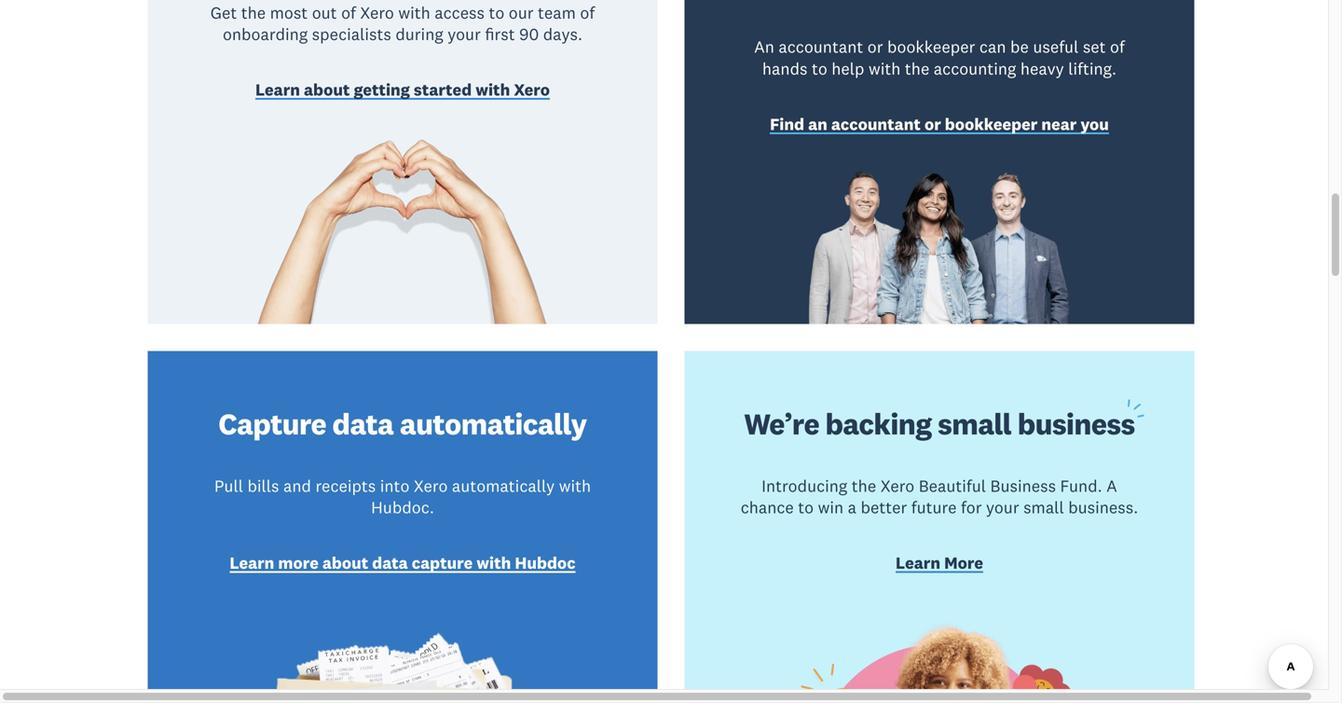 Task type: vqa. For each thing, say whether or not it's contained in the screenshot.
How subscriptions work and how to change your plan's the How
no



Task type: locate. For each thing, give the bounding box(es) containing it.
future
[[912, 497, 957, 518]]

specialists
[[312, 24, 392, 44]]

getting
[[354, 79, 410, 100]]

0 horizontal spatial or
[[868, 37, 884, 57]]

xero up hubdoc. in the left bottom of the page
[[414, 475, 448, 496]]

help
[[832, 58, 865, 79]]

to inside the introducing the xero beautiful business fund. a chance to win a better future for your small business.
[[799, 497, 814, 518]]

more
[[945, 553, 984, 573]]

the up onboarding
[[241, 2, 266, 23]]

1 vertical spatial about
[[323, 553, 369, 573]]

with inside the an accountant or bookkeeper can be useful set of hands to help with the accounting heavy lifting.
[[869, 58, 901, 79]]

0 horizontal spatial the
[[241, 2, 266, 23]]

1 vertical spatial data
[[372, 553, 408, 573]]

we're
[[745, 405, 820, 442]]

the up a
[[852, 475, 877, 496]]

bookkeeper
[[888, 37, 976, 57], [945, 114, 1038, 134]]

1 horizontal spatial the
[[852, 475, 877, 496]]

xero inside the introducing the xero beautiful business fund. a chance to win a better future for your small business.
[[881, 475, 915, 496]]

1 vertical spatial or
[[925, 114, 942, 134]]

automatically
[[400, 405, 587, 442], [452, 475, 555, 496]]

find
[[770, 114, 805, 134]]

learn for we're
[[896, 553, 941, 573]]

about
[[304, 79, 350, 100], [323, 553, 369, 573]]

accountant right an
[[832, 114, 921, 134]]

learn more about data capture with hubdoc
[[230, 553, 576, 573]]

lifting.
[[1069, 58, 1117, 79]]

an accountant or bookkeeper can be useful set of hands to help with the accounting heavy lifting.
[[755, 37, 1125, 79]]

useful
[[1034, 37, 1079, 57]]

days.
[[543, 24, 583, 44]]

2 vertical spatial to
[[799, 497, 814, 518]]

out
[[312, 2, 337, 23]]

to
[[489, 2, 505, 23], [812, 58, 828, 79], [799, 497, 814, 518]]

data
[[332, 405, 394, 442], [372, 553, 408, 573]]

a
[[848, 497, 857, 518]]

your down business at the right of the page
[[987, 497, 1020, 518]]

about left getting
[[304, 79, 350, 100]]

xero up specialists
[[360, 2, 394, 23]]

your down access
[[448, 24, 481, 44]]

to down introducing
[[799, 497, 814, 518]]

a
[[1107, 475, 1118, 496]]

about right more
[[323, 553, 369, 573]]

learn about getting started with xero link
[[256, 79, 550, 104]]

bills
[[248, 475, 279, 496]]

capture
[[412, 553, 473, 573]]

1 vertical spatial to
[[812, 58, 828, 79]]

1 vertical spatial small
[[1024, 497, 1065, 518]]

a tablet device shows scanned bills and statements over a pile of paperwork image
[[201, 608, 604, 703]]

access
[[435, 2, 485, 23]]

xero inside the get the most out of xero with access to our team of onboarding specialists during your first 90 days.
[[360, 2, 394, 23]]

1 vertical spatial automatically
[[452, 475, 555, 496]]

to left help at the right top of the page
[[812, 58, 828, 79]]

first
[[485, 24, 515, 44]]

accountant up help at the right top of the page
[[779, 37, 864, 57]]

to for get the most out of xero with access to our team of onboarding specialists during your first 90 days.
[[489, 2, 505, 23]]

xero inside pull bills and receipts into xero automatically with hubdoc.
[[414, 475, 448, 496]]

1 horizontal spatial small
[[1024, 497, 1065, 518]]

0 vertical spatial the
[[241, 2, 266, 23]]

find an accountant or bookkeeper near you link
[[770, 113, 1110, 138]]

0 vertical spatial or
[[868, 37, 884, 57]]

our
[[509, 2, 534, 23]]

2 vertical spatial the
[[852, 475, 877, 496]]

the left accounting
[[905, 58, 930, 79]]

get
[[211, 2, 237, 23]]

accountant
[[779, 37, 864, 57], [832, 114, 921, 134]]

of right the team
[[580, 2, 595, 23]]

of right set
[[1111, 37, 1125, 57]]

of up specialists
[[341, 2, 356, 23]]

bookkeeper up accounting
[[888, 37, 976, 57]]

the inside the introducing the xero beautiful business fund. a chance to win a better future for your small business.
[[852, 475, 877, 496]]

0 vertical spatial bookkeeper
[[888, 37, 976, 57]]

small up beautiful
[[938, 405, 1012, 442]]

0 vertical spatial your
[[448, 24, 481, 44]]

with
[[399, 2, 431, 23], [869, 58, 901, 79], [476, 79, 510, 100], [559, 475, 591, 496], [477, 553, 511, 573]]

2 horizontal spatial of
[[1111, 37, 1125, 57]]

with up hubdoc
[[559, 475, 591, 496]]

small inside the introducing the xero beautiful business fund. a chance to win a better future for your small business.
[[1024, 497, 1065, 518]]

learn more link
[[896, 552, 984, 577]]

1 horizontal spatial of
[[580, 2, 595, 23]]

xero for of
[[360, 2, 394, 23]]

to for introducing the xero beautiful business fund. a chance to win a better future for your small business.
[[799, 497, 814, 518]]

0 vertical spatial to
[[489, 2, 505, 23]]

the inside the get the most out of xero with access to our team of onboarding specialists during your first 90 days.
[[241, 2, 266, 23]]

1 vertical spatial your
[[987, 497, 1020, 518]]

for
[[961, 497, 982, 518]]

backing
[[826, 405, 932, 442]]

xero down 90
[[514, 79, 550, 100]]

heavy
[[1021, 58, 1065, 79]]

with up during
[[399, 2, 431, 23]]

into
[[380, 475, 410, 496]]

xero up the better
[[881, 475, 915, 496]]

2 horizontal spatial the
[[905, 58, 930, 79]]

1 vertical spatial the
[[905, 58, 930, 79]]

your
[[448, 24, 481, 44], [987, 497, 1020, 518]]

small down business at the right of the page
[[1024, 497, 1065, 518]]

we're backing small
[[745, 405, 1018, 442]]

data up receipts
[[332, 405, 394, 442]]

to inside the an accountant or bookkeeper can be useful set of hands to help with the accounting heavy lifting.
[[812, 58, 828, 79]]

during
[[396, 24, 444, 44]]

xero
[[360, 2, 394, 23], [514, 79, 550, 100], [414, 475, 448, 496], [881, 475, 915, 496]]

of
[[341, 2, 356, 23], [580, 2, 595, 23], [1111, 37, 1125, 57]]

0 horizontal spatial your
[[448, 24, 481, 44]]

data left the capture at left
[[372, 553, 408, 573]]

learn for capture
[[230, 553, 275, 573]]

learn
[[256, 79, 300, 100], [230, 553, 275, 573], [896, 553, 941, 573]]

0 horizontal spatial small
[[938, 405, 1012, 442]]

1 horizontal spatial your
[[987, 497, 1020, 518]]

of inside the an accountant or bookkeeper can be useful set of hands to help with the accounting heavy lifting.
[[1111, 37, 1125, 57]]

or inside the an accountant or bookkeeper can be useful set of hands to help with the accounting heavy lifting.
[[868, 37, 884, 57]]

the
[[241, 2, 266, 23], [905, 58, 930, 79], [852, 475, 877, 496]]

1 vertical spatial accountant
[[832, 114, 921, 134]]

0 vertical spatial accountant
[[779, 37, 864, 57]]

small
[[938, 405, 1012, 442], [1024, 497, 1065, 518]]

or
[[868, 37, 884, 57], [925, 114, 942, 134]]

a retail store owner holds a shoe box and smiles at the camera image
[[792, 613, 1088, 703]]

with right help at the right top of the page
[[869, 58, 901, 79]]

bookkeeper down accounting
[[945, 114, 1038, 134]]

learn more about data capture with hubdoc link
[[230, 552, 576, 577]]

win
[[818, 497, 844, 518]]

receipts
[[316, 475, 376, 496]]

to up first
[[489, 2, 505, 23]]

to inside the get the most out of xero with access to our team of onboarding specialists during your first 90 days.
[[489, 2, 505, 23]]

your inside the introducing the xero beautiful business fund. a chance to win a better future for your small business.
[[987, 497, 1020, 518]]



Task type: describe. For each thing, give the bounding box(es) containing it.
team
[[538, 2, 576, 23]]

1 horizontal spatial or
[[925, 114, 942, 134]]

with right started
[[476, 79, 510, 100]]

get the most out of xero with access to our team of onboarding specialists during your first 90 days.
[[211, 2, 595, 44]]

the inside the an accountant or bookkeeper can be useful set of hands to help with the accounting heavy lifting.
[[905, 58, 930, 79]]

learn about getting started with xero
[[256, 79, 550, 100]]

most
[[270, 2, 308, 23]]

accountant inside the an accountant or bookkeeper can be useful set of hands to help with the accounting heavy lifting.
[[779, 37, 864, 57]]

started
[[414, 79, 472, 100]]

capture data automatically
[[219, 405, 587, 442]]

beautiful
[[919, 475, 987, 496]]

capture
[[219, 405, 326, 442]]

more
[[278, 553, 319, 573]]

the for most
[[241, 2, 266, 23]]

introducing the xero beautiful business fund. a chance to win a better future for your small business.
[[741, 475, 1139, 518]]

introducing
[[762, 475, 848, 496]]

onboarding
[[223, 24, 308, 44]]

90
[[520, 24, 539, 44]]

business
[[991, 475, 1057, 496]]

the for xero
[[852, 475, 877, 496]]

1 vertical spatial bookkeeper
[[945, 114, 1038, 134]]

pull bills and receipts into xero automatically with hubdoc.
[[214, 475, 591, 518]]

your inside the get the most out of xero with access to our team of onboarding specialists during your first 90 days.
[[448, 24, 481, 44]]

bookkeeper inside the an accountant or bookkeeper can be useful set of hands to help with the accounting heavy lifting.
[[888, 37, 976, 57]]

you
[[1081, 114, 1110, 134]]

0 horizontal spatial of
[[341, 2, 356, 23]]

be
[[1011, 37, 1029, 57]]

chance
[[741, 497, 794, 518]]

can
[[980, 37, 1007, 57]]

automatically inside pull bills and receipts into xero automatically with hubdoc.
[[452, 475, 555, 496]]

business
[[1018, 405, 1136, 442]]

with inside the get the most out of xero with access to our team of onboarding specialists during your first 90 days.
[[399, 2, 431, 23]]

0 vertical spatial automatically
[[400, 405, 587, 442]]

hands
[[763, 58, 808, 79]]

xero for with
[[514, 79, 550, 100]]

with left hubdoc
[[477, 553, 511, 573]]

0 vertical spatial about
[[304, 79, 350, 100]]

learn more
[[896, 553, 984, 573]]

business.
[[1069, 497, 1139, 518]]

0 vertical spatial small
[[938, 405, 1012, 442]]

hands in a heart shape image
[[255, 134, 551, 324]]

accountant inside find an accountant or bookkeeper near you link
[[832, 114, 921, 134]]

and
[[284, 475, 311, 496]]

near
[[1042, 114, 1077, 134]]

pull
[[214, 475, 243, 496]]

xero for into
[[414, 475, 448, 496]]

with inside pull bills and receipts into xero automatically with hubdoc.
[[559, 475, 591, 496]]

an
[[809, 114, 828, 134]]

better
[[861, 497, 908, 518]]

hubdoc.
[[371, 497, 434, 518]]

0 vertical spatial data
[[332, 405, 394, 442]]

an
[[755, 37, 775, 57]]

accounting
[[934, 58, 1017, 79]]

hubdoc
[[515, 553, 576, 573]]

fund.
[[1061, 475, 1103, 496]]

accountants and bookkeepers standing next to each other image
[[792, 171, 1088, 324]]

set
[[1083, 37, 1107, 57]]

find an accountant or bookkeeper near you
[[770, 114, 1110, 134]]



